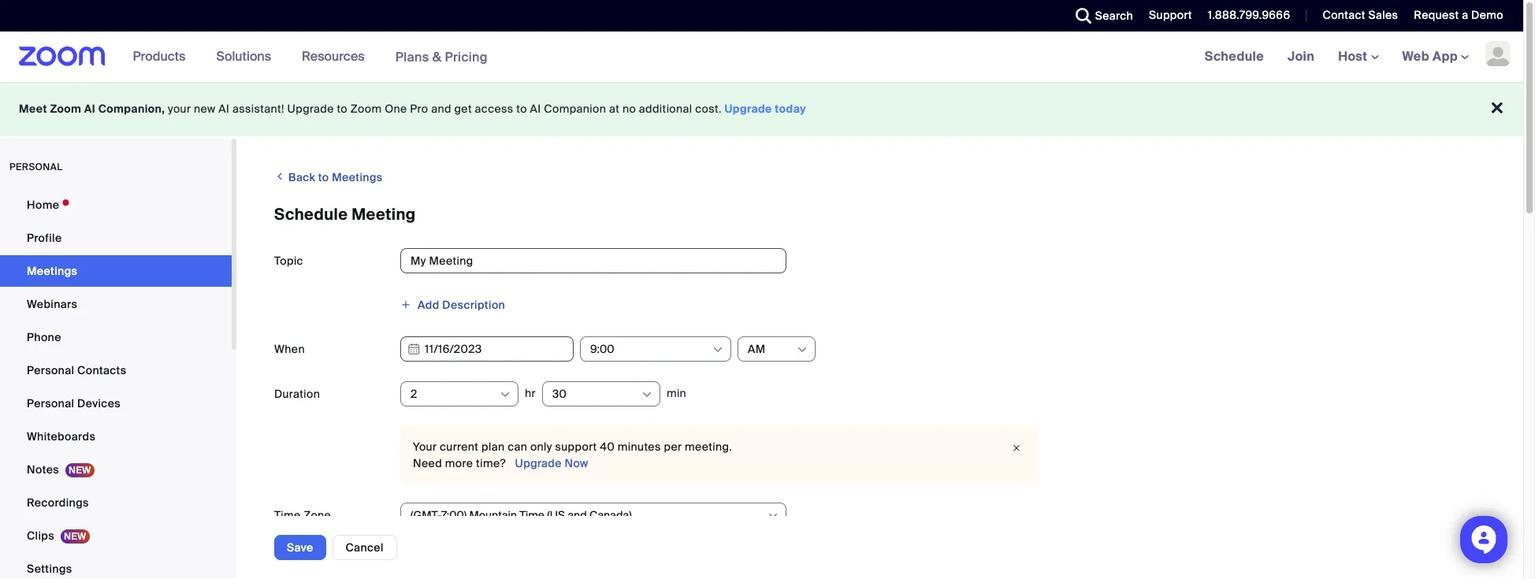Task type: describe. For each thing, give the bounding box(es) containing it.
30
[[552, 387, 567, 401]]

companion
[[544, 102, 606, 116]]

resources button
[[302, 32, 372, 82]]

support
[[555, 440, 597, 454]]

2 ai from the left
[[219, 102, 230, 116]]

notes link
[[0, 454, 232, 486]]

additional
[[639, 102, 692, 116]]

When text field
[[400, 337, 574, 362]]

plans
[[395, 48, 429, 65]]

clips link
[[0, 520, 232, 552]]

need
[[413, 456, 442, 471]]

time
[[274, 508, 301, 523]]

recordings link
[[0, 487, 232, 519]]

1.888.799.9666
[[1208, 8, 1291, 22]]

back to meetings link
[[274, 164, 383, 190]]

zone
[[304, 508, 331, 523]]

duration
[[274, 387, 320, 401]]

schedule link
[[1193, 32, 1276, 82]]

devices
[[77, 396, 121, 411]]

pro
[[410, 102, 428, 116]]

host
[[1338, 48, 1371, 65]]

time zone
[[274, 508, 331, 523]]

1 horizontal spatial show options image
[[796, 344, 809, 356]]

30 button
[[552, 382, 640, 406]]

demo
[[1472, 8, 1504, 22]]

upgrade inside your current plan can only support 40 minutes per meeting. need more time? upgrade now
[[515, 456, 562, 471]]

1 horizontal spatial meetings
[[332, 170, 383, 184]]

schedule for schedule
[[1205, 48, 1264, 65]]

products button
[[133, 32, 193, 82]]

at
[[609, 102, 620, 116]]

1 ai from the left
[[84, 102, 95, 116]]

show options image for 30
[[641, 389, 653, 401]]

today
[[775, 102, 806, 116]]

settings
[[27, 562, 72, 576]]

web app
[[1403, 48, 1458, 65]]

contact
[[1323, 8, 1366, 22]]

home
[[27, 198, 59, 212]]

personal contacts link
[[0, 355, 232, 386]]

save button
[[274, 535, 326, 560]]

sales
[[1369, 8, 1398, 22]]

home link
[[0, 189, 232, 221]]

2
[[411, 387, 417, 401]]

schedule meeting
[[274, 204, 416, 225]]

assistant!
[[232, 102, 284, 116]]

add description
[[418, 298, 505, 312]]

back
[[289, 170, 315, 184]]

search
[[1095, 9, 1133, 23]]

&
[[432, 48, 442, 65]]

join link
[[1276, 32, 1327, 82]]

access
[[475, 102, 514, 116]]

webinars link
[[0, 288, 232, 320]]

now
[[565, 456, 588, 471]]

contacts
[[77, 363, 126, 378]]

your
[[168, 102, 191, 116]]

and
[[431, 102, 451, 116]]

add description button
[[400, 293, 505, 317]]

cost.
[[695, 102, 722, 116]]

meetings inside personal menu menu
[[27, 264, 77, 278]]

upgrade today link
[[725, 102, 806, 116]]

save
[[287, 541, 313, 555]]

no
[[623, 102, 636, 116]]

time?
[[476, 456, 506, 471]]

personal
[[9, 161, 63, 173]]

0 horizontal spatial upgrade
[[287, 102, 334, 116]]

request
[[1414, 8, 1459, 22]]

app
[[1433, 48, 1458, 65]]

settings link
[[0, 553, 232, 579]]

am button
[[748, 337, 795, 361]]

only
[[530, 440, 552, 454]]

1 zoom from the left
[[50, 102, 81, 116]]

2 horizontal spatial show options image
[[712, 344, 724, 356]]

hr
[[525, 386, 536, 400]]

add image
[[400, 300, 411, 311]]



Task type: vqa. For each thing, say whether or not it's contained in the screenshot.
Chat image
no



Task type: locate. For each thing, give the bounding box(es) containing it.
your
[[413, 440, 437, 454]]

close image
[[1007, 441, 1026, 456]]

0 vertical spatial personal
[[27, 363, 74, 378]]

to right access
[[516, 102, 527, 116]]

meet zoom ai companion, your new ai assistant! upgrade to zoom one pro and get access to ai companion at no additional cost. upgrade today
[[19, 102, 806, 116]]

min
[[667, 386, 687, 400]]

to down resources dropdown button
[[337, 102, 348, 116]]

support
[[1149, 8, 1192, 22]]

schedule down back
[[274, 204, 348, 225]]

1.888.799.9666 button
[[1196, 0, 1295, 32], [1208, 8, 1291, 22]]

search button
[[1064, 0, 1137, 32]]

1 personal from the top
[[27, 363, 74, 378]]

upgrade down product information navigation
[[287, 102, 334, 116]]

am
[[748, 342, 766, 356]]

schedule for schedule meeting
[[274, 204, 348, 225]]

minutes
[[618, 440, 661, 454]]

1 horizontal spatial upgrade
[[515, 456, 562, 471]]

phone link
[[0, 322, 232, 353]]

1.888.799.9666 button up schedule link
[[1208, 8, 1291, 22]]

0 horizontal spatial show options image
[[767, 510, 779, 523]]

zoom logo image
[[19, 47, 105, 66]]

ai left companion
[[530, 102, 541, 116]]

1 vertical spatial show options image
[[767, 510, 779, 523]]

products
[[133, 48, 186, 65]]

2 horizontal spatial upgrade
[[725, 102, 772, 116]]

personal devices link
[[0, 388, 232, 419]]

to
[[337, 102, 348, 116], [516, 102, 527, 116], [318, 170, 329, 184]]

product information navigation
[[121, 32, 500, 83]]

0 horizontal spatial meetings
[[27, 264, 77, 278]]

phone
[[27, 330, 61, 344]]

2 horizontal spatial to
[[516, 102, 527, 116]]

Topic text field
[[400, 248, 787, 273]]

personal menu menu
[[0, 189, 232, 579]]

host button
[[1338, 48, 1379, 65]]

a
[[1462, 8, 1469, 22]]

zoom
[[50, 102, 81, 116], [351, 102, 382, 116]]

recordings
[[27, 496, 89, 510]]

personal for personal contacts
[[27, 363, 74, 378]]

whiteboards
[[27, 430, 95, 444]]

solutions
[[216, 48, 271, 65]]

3 ai from the left
[[530, 102, 541, 116]]

2 horizontal spatial ai
[[530, 102, 541, 116]]

profile link
[[0, 222, 232, 254]]

1 vertical spatial schedule
[[274, 204, 348, 225]]

ai
[[84, 102, 95, 116], [219, 102, 230, 116], [530, 102, 541, 116]]

2 personal from the top
[[27, 396, 74, 411]]

support link
[[1137, 0, 1196, 32], [1149, 8, 1192, 22]]

0 horizontal spatial to
[[318, 170, 329, 184]]

show options image left min
[[641, 389, 653, 401]]

more
[[445, 456, 473, 471]]

to right back
[[318, 170, 329, 184]]

meetings
[[332, 170, 383, 184], [27, 264, 77, 278]]

1 horizontal spatial to
[[337, 102, 348, 116]]

plans & pricing
[[395, 48, 488, 65]]

select time zone text field
[[411, 504, 766, 527]]

0 horizontal spatial zoom
[[50, 102, 81, 116]]

banner
[[0, 32, 1524, 83]]

can
[[508, 440, 527, 454]]

add
[[418, 298, 440, 312]]

left image
[[274, 169, 286, 184]]

current
[[440, 440, 479, 454]]

upgrade down "only"
[[515, 456, 562, 471]]

1 horizontal spatial zoom
[[351, 102, 382, 116]]

request a demo
[[1414, 8, 1504, 22]]

0 vertical spatial meetings
[[332, 170, 383, 184]]

meetings up schedule meeting
[[332, 170, 383, 184]]

plan
[[482, 440, 505, 454]]

schedule down the 1.888.799.9666
[[1205, 48, 1264, 65]]

select start time text field
[[590, 337, 711, 361]]

personal down the 'phone' at left
[[27, 363, 74, 378]]

schedule
[[1205, 48, 1264, 65], [274, 204, 348, 225]]

per
[[664, 440, 682, 454]]

meeting.
[[685, 440, 732, 454]]

0 vertical spatial show options image
[[796, 344, 809, 356]]

personal contacts
[[27, 363, 126, 378]]

your current plan can only support 40 minutes per meeting. need more time? upgrade now
[[413, 440, 732, 471]]

companion,
[[98, 102, 165, 116]]

1 vertical spatial personal
[[27, 396, 74, 411]]

1 horizontal spatial schedule
[[1205, 48, 1264, 65]]

webinars
[[27, 297, 77, 311]]

show options image
[[712, 344, 724, 356], [499, 389, 512, 401], [641, 389, 653, 401]]

1 horizontal spatial ai
[[219, 102, 230, 116]]

40
[[600, 440, 615, 454]]

new
[[194, 102, 216, 116]]

upgrade
[[287, 102, 334, 116], [725, 102, 772, 116], [515, 456, 562, 471]]

meet zoom ai companion, footer
[[0, 82, 1524, 136]]

ai left "companion,"
[[84, 102, 95, 116]]

resources
[[302, 48, 365, 65]]

0 horizontal spatial ai
[[84, 102, 95, 116]]

topic
[[274, 254, 303, 268]]

meeting
[[352, 204, 416, 225]]

1.888.799.9666 button up join
[[1196, 0, 1295, 32]]

description
[[442, 298, 505, 312]]

0 vertical spatial schedule
[[1205, 48, 1264, 65]]

show options image left am
[[712, 344, 724, 356]]

2 button
[[411, 382, 498, 406]]

one
[[385, 102, 407, 116]]

join
[[1288, 48, 1315, 65]]

1 vertical spatial meetings
[[27, 264, 77, 278]]

show options image left hr
[[499, 389, 512, 401]]

profile
[[27, 231, 62, 245]]

whiteboards link
[[0, 421, 232, 452]]

schedule inside meetings navigation
[[1205, 48, 1264, 65]]

ai right the new
[[219, 102, 230, 116]]

banner containing products
[[0, 32, 1524, 83]]

2 zoom from the left
[[351, 102, 382, 116]]

back to meetings
[[286, 170, 383, 184]]

meetings navigation
[[1193, 32, 1524, 83]]

upgrade now link
[[512, 456, 588, 471]]

1 horizontal spatial show options image
[[641, 389, 653, 401]]

web
[[1403, 48, 1430, 65]]

pricing
[[445, 48, 488, 65]]

meetings up "webinars"
[[27, 264, 77, 278]]

zoom right meet
[[50, 102, 81, 116]]

contact sales
[[1323, 8, 1398, 22]]

contact sales link
[[1311, 0, 1402, 32], [1323, 8, 1398, 22]]

profile picture image
[[1486, 41, 1511, 66]]

meetings link
[[0, 255, 232, 287]]

0 horizontal spatial schedule
[[274, 204, 348, 225]]

to inside back to meetings link
[[318, 170, 329, 184]]

personal
[[27, 363, 74, 378], [27, 396, 74, 411]]

meet
[[19, 102, 47, 116]]

personal up whiteboards
[[27, 396, 74, 411]]

solutions button
[[216, 32, 278, 82]]

zoom left one
[[351, 102, 382, 116]]

web app button
[[1403, 48, 1469, 65]]

upgrade right cost. on the left
[[725, 102, 772, 116]]

show options image for 2
[[499, 389, 512, 401]]

show options image
[[796, 344, 809, 356], [767, 510, 779, 523]]

clips
[[27, 529, 54, 543]]

get
[[454, 102, 472, 116]]

0 horizontal spatial show options image
[[499, 389, 512, 401]]

personal for personal devices
[[27, 396, 74, 411]]



